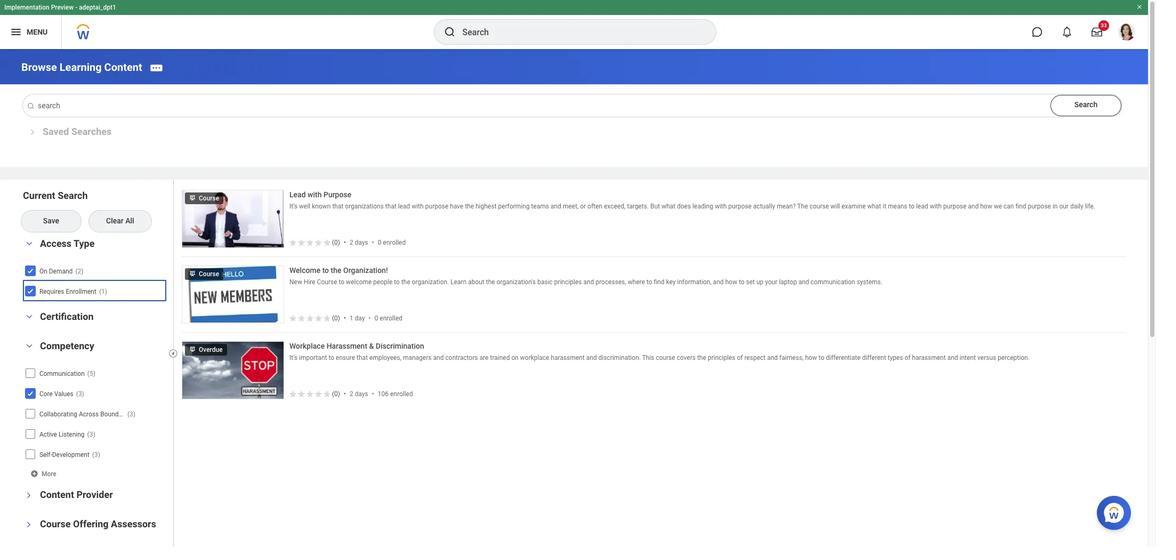 Task type: locate. For each thing, give the bounding box(es) containing it.
0 vertical spatial days
[[355, 239, 368, 246]]

0 horizontal spatial search
[[58, 190, 88, 201]]

certification
[[40, 311, 94, 322]]

chevron down image for certification
[[23, 313, 36, 320]]

current search
[[23, 190, 88, 201]]

purpose left in at the right top of the page
[[1028, 203, 1052, 210]]

to right welcome
[[322, 266, 329, 274]]

that down purpose
[[332, 203, 344, 210]]

0 enrolled for lead with purpose
[[378, 239, 406, 246]]

competency group
[[21, 340, 168, 480]]

active listening
[[39, 431, 85, 438]]

1 vertical spatial course image
[[182, 340, 199, 353]]

2 vertical spatial course element
[[182, 340, 199, 354]]

2 days left the 106
[[350, 390, 368, 398]]

it's important to ensure that employees, managers and contractors are trained on workplace harassment and discrimination. this course covers the principles of respect and fairness, how to differentiate different types of harassment and intent versus perception.
[[290, 354, 1030, 362]]

inbox large image
[[1092, 27, 1103, 37]]

1 vertical spatial check small image
[[24, 387, 37, 400]]

what right but
[[662, 203, 676, 210]]

0 vertical spatial 2 days
[[350, 239, 368, 246]]

0 vertical spatial 0 enrolled
[[378, 239, 406, 246]]

(0) for discrimination
[[332, 390, 340, 398]]

1 purpose from the left
[[425, 203, 449, 210]]

implementation preview -   adeptai_dpt1
[[4, 4, 116, 11]]

Search Workday  search field
[[463, 20, 694, 44]]

1 horizontal spatial of
[[905, 354, 911, 362]]

1 days from the top
[[355, 239, 368, 246]]

access type
[[40, 238, 95, 249]]

fairness,
[[780, 354, 804, 362]]

2 horizontal spatial that
[[385, 203, 397, 210]]

0 vertical spatial check small image
[[24, 285, 37, 297]]

or
[[580, 203, 586, 210]]

self-
[[39, 451, 52, 458]]

4 purpose from the left
[[1028, 203, 1052, 210]]

save button
[[21, 211, 81, 232]]

course
[[810, 203, 829, 210], [656, 354, 676, 362]]

welcome to the organization! image
[[182, 266, 284, 323]]

check small image
[[24, 285, 37, 297], [24, 387, 37, 400]]

often
[[588, 203, 603, 210]]

lead right means
[[917, 203, 929, 210]]

demand
[[49, 268, 73, 275]]

0 vertical spatial course
[[810, 203, 829, 210]]

2 (0) from the top
[[332, 314, 340, 322]]

the right have
[[465, 203, 474, 210]]

menu banner
[[0, 0, 1149, 49]]

with up known
[[308, 190, 322, 199]]

organization!
[[343, 266, 388, 274]]

(3) right the values
[[76, 390, 84, 398]]

enrolled up organization!
[[383, 239, 406, 246]]

but
[[651, 203, 660, 210]]

33 button
[[1086, 20, 1110, 44]]

search inside button
[[1075, 100, 1098, 109]]

days
[[355, 239, 368, 246], [355, 390, 368, 398]]

and left the meet,
[[551, 203, 562, 210]]

2 days up organization!
[[350, 239, 368, 246]]

organizations
[[345, 203, 384, 210]]

chevron down image for course offering assessors
[[25, 518, 33, 531]]

that right organizations
[[385, 203, 397, 210]]

it's left "well"
[[290, 203, 298, 210]]

competency tree
[[24, 364, 164, 463]]

find left key
[[654, 279, 665, 286]]

course right this
[[656, 354, 676, 362]]

days left the 106
[[355, 390, 368, 398]]

that
[[332, 203, 344, 210], [385, 203, 397, 210], [357, 354, 368, 362]]

(0) up the welcome to the organization!
[[332, 239, 340, 246]]

it
[[883, 203, 887, 210]]

0 vertical spatial enrolled
[[383, 239, 406, 246]]

check small image left core
[[24, 387, 37, 400]]

that down workplace harassment & discrimination
[[357, 354, 368, 362]]

search
[[1075, 100, 1098, 109], [58, 190, 88, 201]]

(1)
[[99, 288, 107, 295]]

0 vertical spatial 2
[[350, 239, 353, 246]]

assessors
[[111, 518, 156, 529]]

lead
[[290, 190, 306, 199]]

will
[[831, 203, 840, 210]]

0 for welcome to the organization!
[[375, 314, 378, 322]]

enrolled
[[383, 239, 406, 246], [380, 314, 403, 322], [390, 390, 413, 398]]

2 lead from the left
[[917, 203, 929, 210]]

daily
[[1071, 203, 1084, 210]]

purpose left we
[[944, 203, 967, 210]]

of right types
[[905, 354, 911, 362]]

the
[[798, 203, 808, 210]]

1 horizontal spatial search
[[1075, 100, 1098, 109]]

1 vertical spatial days
[[355, 390, 368, 398]]

leading
[[693, 203, 714, 210]]

2 vertical spatial (0)
[[332, 390, 340, 398]]

harassment right types
[[913, 354, 946, 362]]

2 vertical spatial enrolled
[[390, 390, 413, 398]]

0 up organization!
[[378, 239, 382, 246]]

106 enrolled
[[378, 390, 413, 398]]

1 vertical spatial course
[[656, 354, 676, 362]]

browse learning content element
[[21, 61, 142, 73]]

with
[[308, 190, 322, 199], [412, 203, 424, 210], [715, 203, 727, 210], [930, 203, 942, 210]]

profile logan mcneil image
[[1119, 23, 1136, 43]]

this
[[642, 354, 655, 362]]

(0) down 'ensure'
[[332, 390, 340, 398]]

course element for welcome to the organization!
[[182, 264, 199, 279]]

adeptai_dpt1
[[79, 4, 116, 11]]

save
[[43, 216, 59, 225]]

0 vertical spatial how
[[981, 203, 993, 210]]

0 horizontal spatial harassment
[[551, 354, 585, 362]]

managers
[[403, 354, 432, 362]]

of left respect
[[737, 354, 743, 362]]

values
[[54, 390, 73, 398]]

(3) for active listening
[[87, 431, 95, 438]]

of
[[737, 354, 743, 362], [905, 354, 911, 362]]

course inside filter "search field"
[[40, 518, 71, 529]]

0 enrolled for welcome to the organization!
[[375, 314, 403, 322]]

2 what from the left
[[868, 203, 882, 210]]

course image
[[182, 188, 199, 201]]

0 enrolled right day
[[375, 314, 403, 322]]

how
[[981, 203, 993, 210], [726, 279, 738, 286], [806, 354, 818, 362]]

content down more
[[40, 489, 74, 500]]

search image
[[27, 102, 35, 110]]

what left it
[[868, 203, 882, 210]]

1 it's from the top
[[290, 203, 298, 210]]

principles right basic
[[554, 279, 582, 286]]

chevron down image
[[23, 342, 36, 350]]

enrolled right the 106
[[390, 390, 413, 398]]

enrolled up discrimination
[[380, 314, 403, 322]]

course element for workplace harassment & discrimination
[[182, 340, 199, 354]]

learning
[[60, 61, 102, 73]]

days up organization!
[[355, 239, 368, 246]]

2 harassment from the left
[[913, 354, 946, 362]]

0 horizontal spatial how
[[726, 279, 738, 286]]

how left we
[[981, 203, 993, 210]]

it's
[[290, 203, 298, 210], [290, 354, 298, 362]]

course element
[[182, 188, 199, 203], [182, 264, 199, 279], [182, 340, 199, 354]]

check small image inside access type tree
[[24, 285, 37, 297]]

1 check small image from the top
[[24, 285, 37, 297]]

certification button
[[40, 311, 94, 322]]

1 vertical spatial search
[[58, 190, 88, 201]]

exceed,
[[604, 203, 626, 210]]

preview
[[51, 4, 74, 11]]

1 horizontal spatial harassment
[[913, 354, 946, 362]]

(0)
[[332, 239, 340, 246], [332, 314, 340, 322], [332, 390, 340, 398]]

known
[[312, 203, 331, 210]]

to left set
[[739, 279, 745, 286]]

and left discrimination.
[[586, 354, 597, 362]]

1 2 from the top
[[350, 239, 353, 246]]

current
[[23, 190, 55, 201]]

&
[[369, 342, 374, 350]]

check small image inside competency 'tree'
[[24, 387, 37, 400]]

examine
[[842, 203, 866, 210]]

1 horizontal spatial principles
[[708, 354, 736, 362]]

welcome to the organization!
[[290, 266, 388, 274]]

check small image down check small icon in the left of the page
[[24, 285, 37, 297]]

how left set
[[726, 279, 738, 286]]

chevron down image
[[23, 240, 36, 247], [23, 313, 36, 320], [25, 489, 33, 502], [25, 518, 33, 531]]

1 2 days from the top
[[350, 239, 368, 246]]

content inside filter "search field"
[[40, 489, 74, 500]]

1 horizontal spatial that
[[357, 354, 368, 362]]

(3) right across
[[127, 410, 135, 418]]

1 horizontal spatial what
[[868, 203, 882, 210]]

0 horizontal spatial what
[[662, 203, 676, 210]]

106
[[378, 390, 389, 398]]

0 horizontal spatial find
[[654, 279, 665, 286]]

search button
[[1051, 95, 1122, 116]]

how right the fairness,
[[806, 354, 818, 362]]

2 days from the top
[[355, 390, 368, 398]]

close environment banner image
[[1137, 4, 1143, 10]]

0 horizontal spatial lead
[[398, 203, 410, 210]]

3 (0) from the top
[[332, 390, 340, 398]]

core
[[39, 390, 53, 398]]

0 right day
[[375, 314, 378, 322]]

2 course image from the top
[[182, 340, 199, 353]]

to left differentiate
[[819, 354, 825, 362]]

1 course image from the top
[[182, 264, 199, 277]]

0 horizontal spatial of
[[737, 354, 743, 362]]

browse
[[21, 61, 57, 73]]

harassment
[[551, 354, 585, 362], [913, 354, 946, 362]]

differentiate
[[826, 354, 861, 362]]

1 vertical spatial course element
[[182, 264, 199, 279]]

course left will
[[810, 203, 829, 210]]

to right where
[[647, 279, 653, 286]]

1 course element from the top
[[182, 188, 199, 203]]

competency
[[40, 340, 94, 351]]

0 vertical spatial (0)
[[332, 239, 340, 246]]

lead with purpose image
[[182, 190, 284, 247]]

can
[[1004, 203, 1014, 210]]

1 vertical spatial enrolled
[[380, 314, 403, 322]]

what
[[662, 203, 676, 210], [868, 203, 882, 210]]

active
[[39, 431, 57, 438]]

2 days for purpose
[[350, 239, 368, 246]]

course image
[[182, 264, 199, 277], [182, 340, 199, 353]]

workplace
[[290, 342, 325, 350]]

2 2 from the top
[[350, 390, 353, 398]]

course element for lead with purpose
[[182, 188, 199, 203]]

it's down "workplace"
[[290, 354, 298, 362]]

2 horizontal spatial how
[[981, 203, 993, 210]]

3 purpose from the left
[[944, 203, 967, 210]]

intent
[[960, 354, 976, 362]]

(3) right development
[[92, 451, 100, 458]]

purpose left actually
[[729, 203, 752, 210]]

2 check small image from the top
[[24, 387, 37, 400]]

days for purpose
[[355, 239, 368, 246]]

employees,
[[370, 354, 402, 362]]

2 left the 106
[[350, 390, 353, 398]]

principles left respect
[[708, 354, 736, 362]]

1 vertical spatial (0)
[[332, 314, 340, 322]]

2 course element from the top
[[182, 264, 199, 279]]

0 vertical spatial search
[[1075, 100, 1098, 109]]

different
[[862, 354, 887, 362]]

1 vertical spatial 2 days
[[350, 390, 368, 398]]

filter search field
[[21, 189, 175, 547]]

2 it's from the top
[[290, 354, 298, 362]]

0 vertical spatial course element
[[182, 188, 199, 203]]

0 vertical spatial course image
[[182, 264, 199, 277]]

(0) for organization!
[[332, 314, 340, 322]]

performing
[[498, 203, 530, 210]]

0 horizontal spatial principles
[[554, 279, 582, 286]]

content right "learning"
[[104, 61, 142, 73]]

2
[[350, 239, 353, 246], [350, 390, 353, 398]]

(0) left 1
[[332, 314, 340, 322]]

chevron down image for access type
[[23, 240, 36, 247]]

1 vertical spatial it's
[[290, 354, 298, 362]]

content
[[104, 61, 142, 73], [40, 489, 74, 500]]

0 enrolled up organization!
[[378, 239, 406, 246]]

enrolled for organization!
[[380, 314, 403, 322]]

find right can
[[1016, 203, 1027, 210]]

harassment right 'workplace'
[[551, 354, 585, 362]]

course
[[199, 194, 219, 202], [199, 270, 219, 278], [317, 279, 337, 286], [40, 518, 71, 529]]

and
[[551, 203, 562, 210], [969, 203, 979, 210], [584, 279, 594, 286], [713, 279, 724, 286], [799, 279, 809, 286], [433, 354, 444, 362], [586, 354, 597, 362], [768, 354, 778, 362], [948, 354, 958, 362]]

2 2 days from the top
[[350, 390, 368, 398]]

lead
[[398, 203, 410, 210], [917, 203, 929, 210]]

2 up the welcome to the organization!
[[350, 239, 353, 246]]

systems.
[[857, 279, 883, 286]]

1 vertical spatial 0
[[375, 314, 378, 322]]

and left "intent"
[[948, 354, 958, 362]]

0 vertical spatial 0
[[378, 239, 382, 246]]

0 vertical spatial find
[[1016, 203, 1027, 210]]

2 vertical spatial how
[[806, 354, 818, 362]]

lead with purpose
[[290, 190, 352, 199]]

1 vertical spatial 2
[[350, 390, 353, 398]]

Browse Learning Content text field
[[23, 94, 1122, 117]]

to down the welcome to the organization!
[[339, 279, 345, 286]]

0 vertical spatial content
[[104, 61, 142, 73]]

3 course element from the top
[[182, 340, 199, 354]]

laptop
[[779, 279, 797, 286]]

1 vertical spatial 0 enrolled
[[375, 314, 403, 322]]

purpose left have
[[425, 203, 449, 210]]

1 vertical spatial content
[[40, 489, 74, 500]]

0 vertical spatial it's
[[290, 203, 298, 210]]

lead right organizations
[[398, 203, 410, 210]]

1 horizontal spatial lead
[[917, 203, 929, 210]]

0 horizontal spatial content
[[40, 489, 74, 500]]

(3) right listening
[[87, 431, 95, 438]]



Task type: vqa. For each thing, say whether or not it's contained in the screenshot.


Task type: describe. For each thing, give the bounding box(es) containing it.
browse learning content main content
[[0, 49, 1157, 547]]

important
[[299, 354, 327, 362]]

and right respect
[[768, 354, 778, 362]]

about
[[468, 279, 485, 286]]

1 of from the left
[[737, 354, 743, 362]]

Search search field
[[21, 94, 1122, 117]]

contractors
[[446, 354, 478, 362]]

(3) for self-development
[[92, 451, 100, 458]]

1 horizontal spatial content
[[104, 61, 142, 73]]

ensure
[[336, 354, 355, 362]]

requires enrollment
[[39, 288, 96, 295]]

in
[[1053, 203, 1058, 210]]

listening
[[59, 431, 85, 438]]

type
[[74, 238, 95, 249]]

and right laptop
[[799, 279, 809, 286]]

organization's
[[497, 279, 536, 286]]

and left the processes, in the bottom right of the page
[[584, 279, 594, 286]]

(5)
[[87, 370, 95, 377]]

the right the about
[[486, 279, 495, 286]]

with right means
[[930, 203, 942, 210]]

access type button
[[40, 238, 95, 249]]

collaborating
[[39, 410, 77, 418]]

access type group
[[21, 237, 168, 302]]

have
[[450, 203, 464, 210]]

enrollment
[[66, 288, 96, 295]]

justify image
[[10, 26, 22, 38]]

0 for lead with purpose
[[378, 239, 382, 246]]

overdue
[[199, 346, 223, 353]]

0 vertical spatial principles
[[554, 279, 582, 286]]

content provider
[[40, 489, 113, 500]]

the right people on the left
[[401, 279, 410, 286]]

processes,
[[596, 279, 626, 286]]

basic
[[538, 279, 553, 286]]

development
[[52, 451, 90, 458]]

discrimination
[[376, 342, 424, 350]]

implementation
[[4, 4, 49, 11]]

with left have
[[412, 203, 424, 210]]

course image for welcome to the organization!
[[182, 264, 199, 277]]

clear all
[[106, 216, 134, 225]]

all
[[125, 216, 134, 225]]

on
[[39, 268, 47, 275]]

notifications large image
[[1062, 27, 1073, 37]]

1 harassment from the left
[[551, 354, 585, 362]]

well
[[299, 203, 310, 210]]

the left organization!
[[331, 266, 342, 274]]

means
[[888, 203, 908, 210]]

hire
[[304, 279, 316, 286]]

1 what from the left
[[662, 203, 676, 210]]

1 horizontal spatial find
[[1016, 203, 1027, 210]]

meet,
[[563, 203, 579, 210]]

versus
[[978, 354, 997, 362]]

2 for &
[[350, 390, 353, 398]]

does
[[677, 203, 691, 210]]

1 lead from the left
[[398, 203, 410, 210]]

information,
[[678, 279, 712, 286]]

our
[[1060, 203, 1069, 210]]

and right information,
[[713, 279, 724, 286]]

the right covers
[[698, 354, 707, 362]]

day
[[355, 314, 365, 322]]

competency button
[[40, 340, 94, 351]]

purpose
[[324, 190, 352, 199]]

targets.
[[627, 203, 649, 210]]

enrolled for discrimination
[[390, 390, 413, 398]]

course image for workplace harassment & discrimination
[[182, 340, 199, 353]]

highest
[[476, 203, 497, 210]]

search results region
[[182, 188, 1127, 399]]

1 vertical spatial how
[[726, 279, 738, 286]]

harassment
[[327, 342, 367, 350]]

mean?
[[777, 203, 796, 210]]

and left we
[[969, 203, 979, 210]]

collaborating across boundaries
[[39, 410, 133, 418]]

offering
[[73, 518, 109, 529]]

provider
[[77, 489, 113, 500]]

course offering assessors
[[40, 518, 156, 529]]

more button
[[30, 469, 57, 478]]

key
[[666, 279, 676, 286]]

1 horizontal spatial course
[[810, 203, 829, 210]]

search inside filter "search field"
[[58, 190, 88, 201]]

days for &
[[355, 390, 368, 398]]

1
[[350, 314, 353, 322]]

1 vertical spatial find
[[654, 279, 665, 286]]

boundaries
[[100, 410, 133, 418]]

types
[[888, 354, 904, 362]]

clear
[[106, 216, 124, 225]]

chevron down image for content provider
[[25, 489, 33, 502]]

(3) for collaborating across boundaries
[[127, 410, 135, 418]]

on demand
[[39, 268, 73, 275]]

to left 'ensure'
[[329, 354, 334, 362]]

respect
[[745, 354, 766, 362]]

people
[[373, 279, 393, 286]]

check small image for requires enrollment
[[24, 285, 37, 297]]

to right people on the left
[[394, 279, 400, 286]]

with right leading
[[715, 203, 727, 210]]

to right means
[[909, 203, 915, 210]]

it's for workplace harassment & discrimination
[[290, 354, 298, 362]]

0 horizontal spatial that
[[332, 203, 344, 210]]

new
[[290, 279, 302, 286]]

1 (0) from the top
[[332, 239, 340, 246]]

workplace harassment & discrimination image
[[182, 342, 284, 399]]

2 days for &
[[350, 390, 368, 398]]

course offering assessors button
[[40, 518, 156, 529]]

0 horizontal spatial course
[[656, 354, 676, 362]]

welcome
[[290, 266, 321, 274]]

2 of from the left
[[905, 354, 911, 362]]

access type tree
[[24, 262, 164, 300]]

workplace
[[520, 354, 550, 362]]

discrimination.
[[599, 354, 641, 362]]

search image
[[443, 26, 456, 38]]

and right managers
[[433, 354, 444, 362]]

(3) for core values
[[76, 390, 84, 398]]

check small image
[[24, 264, 37, 277]]

perception.
[[998, 354, 1030, 362]]

core values
[[39, 390, 73, 398]]

trained
[[490, 354, 510, 362]]

1 day
[[350, 314, 365, 322]]

1 vertical spatial principles
[[708, 354, 736, 362]]

on
[[512, 354, 519, 362]]

more
[[42, 470, 56, 478]]

it's for lead with purpose
[[290, 203, 298, 210]]

actually
[[754, 203, 776, 210]]

organization.
[[412, 279, 449, 286]]

check small image for core values
[[24, 387, 37, 400]]

welcome
[[346, 279, 372, 286]]

learn
[[451, 279, 467, 286]]

across
[[79, 410, 99, 418]]

communication
[[39, 370, 85, 377]]

set
[[746, 279, 755, 286]]

1 horizontal spatial how
[[806, 354, 818, 362]]

life.
[[1085, 203, 1096, 210]]

workplace harassment & discrimination
[[290, 342, 424, 350]]

up
[[757, 279, 764, 286]]

2 for purpose
[[350, 239, 353, 246]]

2 purpose from the left
[[729, 203, 752, 210]]



